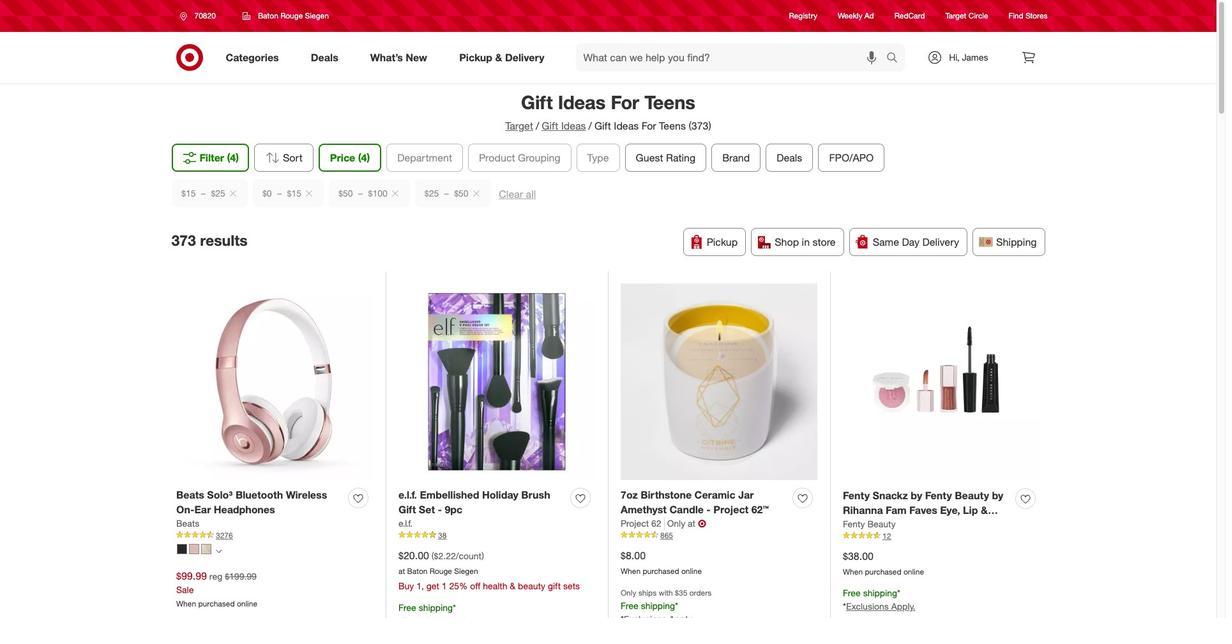 Task type: vqa. For each thing, say whether or not it's contained in the screenshot.
Faves
yes



Task type: locate. For each thing, give the bounding box(es) containing it.
sort
[[283, 151, 303, 164]]

1 horizontal spatial for
[[642, 119, 657, 132]]

target up product grouping
[[506, 119, 533, 132]]

0 horizontal spatial target
[[506, 119, 533, 132]]

- down faves
[[919, 519, 923, 531]]

target link
[[506, 119, 533, 132]]

beats solo³ bluetooth wireless on-ear headphones image
[[176, 284, 373, 481], [176, 284, 373, 481]]

pickup
[[460, 51, 493, 64], [707, 236, 738, 248]]

e.l.f. inside e.l.f. embellished holiday brush gift set - 9pc
[[399, 489, 417, 501]]

2 $50 from the left
[[454, 188, 468, 199]]

e.l.f. embellished holiday brush gift set - 9pc link
[[399, 488, 565, 517]]

70820
[[195, 11, 216, 20]]

$20.00
[[399, 549, 429, 562]]

target
[[946, 11, 967, 21], [506, 119, 533, 132]]

free up exclusions at bottom right
[[843, 588, 861, 599]]

redcard
[[895, 11, 926, 21]]

0 vertical spatial pickup
[[460, 51, 493, 64]]

$50 left clear
[[454, 188, 468, 199]]

1 $15 from the left
[[181, 188, 196, 199]]

gift ideas link
[[542, 119, 586, 132]]

shipping up exclusions apply. button at right bottom
[[864, 588, 898, 599]]

e.l.f.
[[399, 489, 417, 501], [399, 518, 413, 529]]

865
[[661, 531, 673, 540]]

9pc
[[445, 503, 463, 516]]

1 vertical spatial e.l.f.
[[399, 518, 413, 529]]

1 horizontal spatial at
[[688, 518, 696, 529]]

1 vertical spatial delivery
[[923, 236, 960, 248]]

0 horizontal spatial rouge
[[281, 11, 303, 20]]

at up buy
[[399, 566, 405, 576]]

7oz birthstone ceramic jar amethyst candle - project 62™
[[621, 489, 769, 516]]

delivery inside button
[[923, 236, 960, 248]]

same day delivery button
[[850, 228, 968, 256]]

when for $38.00
[[843, 567, 863, 577]]

1 (4) from the left
[[227, 151, 239, 164]]

1 horizontal spatial deals
[[777, 151, 803, 164]]

1 horizontal spatial siegen
[[454, 566, 478, 576]]

siegen
[[305, 11, 329, 20], [454, 566, 478, 576]]

0 vertical spatial deals
[[311, 51, 338, 64]]

1 horizontal spatial $25
[[424, 188, 439, 199]]

¬
[[698, 517, 707, 530]]

free
[[843, 588, 861, 599], [621, 601, 639, 612], [399, 603, 416, 614]]

* down 25%
[[453, 603, 456, 614]]

when inside $8.00 when purchased online
[[621, 566, 641, 576]]

0 horizontal spatial pickup
[[460, 51, 493, 64]]

with
[[659, 589, 673, 598]]

siegen inside $20.00 ( $2.22 /count ) at baton rouge siegen buy 1, get 1 25% off health & beauty gift sets
[[454, 566, 478, 576]]

$0
[[262, 188, 272, 199]]

What can we help you find? suggestions appear below search field
[[576, 43, 890, 72]]

1 vertical spatial siegen
[[454, 566, 478, 576]]

$25  –  $50 button
[[415, 179, 491, 208]]

beats up on-
[[176, 489, 204, 501]]

1 vertical spatial rouge
[[430, 566, 452, 576]]

1 vertical spatial deals
[[777, 151, 803, 164]]

free shipping * down 'get' on the left
[[399, 603, 456, 614]]

purchased inside $38.00 when purchased online
[[865, 567, 902, 577]]

purchased for $38.00
[[865, 567, 902, 577]]

62™
[[752, 503, 769, 516]]

project down amethyst
[[621, 518, 649, 529]]

0 horizontal spatial for
[[611, 91, 640, 114]]

clear all
[[498, 188, 535, 201]]

* up apply.
[[898, 588, 901, 599]]

0 vertical spatial for
[[611, 91, 640, 114]]

2 (4) from the left
[[358, 151, 370, 164]]

siegen up deals link
[[305, 11, 329, 20]]

1 vertical spatial baton
[[407, 566, 428, 576]]

/count
[[456, 551, 482, 561]]

fenty up eye,
[[926, 489, 953, 502]]

beauty
[[518, 581, 546, 592]]

fenty snackz by fenty beauty by rihanna fam faves eye, lip & highlighter set - 3.542oz/3pc - ulta beauty link
[[843, 489, 1011, 546]]

$25 down the filter (4)
[[211, 188, 225, 199]]

$0  –  $15 button
[[253, 179, 324, 208]]

gift
[[521, 91, 553, 114], [542, 119, 559, 132], [595, 119, 611, 132], [399, 503, 416, 516]]

beauty up 12
[[868, 519, 896, 529]]

teens left (373)
[[659, 119, 686, 132]]

rouge inside $20.00 ( $2.22 /count ) at baton rouge siegen buy 1, get 1 25% off health & beauty gift sets
[[430, 566, 452, 576]]

all
[[525, 188, 535, 201]]

0 horizontal spatial &
[[496, 51, 503, 64]]

ideas up 'guest'
[[614, 119, 639, 132]]

solo³
[[207, 489, 233, 501]]

1 vertical spatial beauty
[[868, 519, 896, 529]]

2 horizontal spatial &
[[981, 504, 988, 517]]

1 horizontal spatial pickup
[[707, 236, 738, 248]]

only up the 865
[[667, 518, 686, 529]]

0 horizontal spatial purchased
[[198, 600, 235, 609]]

e.l.f. embellished holiday brush gift set - 9pc image
[[399, 284, 596, 481], [399, 284, 596, 481]]

deals
[[311, 51, 338, 64], [777, 151, 803, 164]]

purchased up free shipping * * exclusions apply.
[[865, 567, 902, 577]]

deals inside deals button
[[777, 151, 803, 164]]

pickup inside button
[[707, 236, 738, 248]]

baton up 1,
[[407, 566, 428, 576]]

$15 down filter (4) button on the top left of page
[[181, 188, 196, 199]]

ulta
[[843, 533, 863, 546]]

online inside $8.00 when purchased online
[[682, 566, 702, 576]]

e.l.f. for e.l.f. embellished holiday brush gift set - 9pc
[[399, 489, 417, 501]]

0 horizontal spatial delivery
[[505, 51, 545, 64]]

1 vertical spatial target
[[506, 119, 533, 132]]

new
[[406, 51, 428, 64]]

0 horizontal spatial (4)
[[227, 151, 239, 164]]

1 horizontal spatial when
[[621, 566, 641, 576]]

purchased down reg
[[198, 600, 235, 609]]

fpo/apo button
[[819, 144, 885, 172]]

$99.99 reg $199.99 sale when purchased online
[[176, 570, 258, 609]]

project inside 7oz birthstone ceramic jar amethyst candle - project 62™
[[714, 503, 749, 516]]

1 horizontal spatial free shipping *
[[621, 601, 679, 612]]

$50 inside button
[[454, 188, 468, 199]]

2 horizontal spatial online
[[904, 567, 925, 577]]

$50 left $100
[[338, 188, 353, 199]]

0 horizontal spatial $25
[[211, 188, 225, 199]]

1 vertical spatial pickup
[[707, 236, 738, 248]]

/ right target link
[[536, 119, 539, 132]]

beauty up lip
[[955, 489, 990, 502]]

1 horizontal spatial project
[[714, 503, 749, 516]]

$15 right $0
[[287, 188, 301, 199]]

0 vertical spatial rouge
[[281, 11, 303, 20]]

deals down baton rouge siegen
[[311, 51, 338, 64]]

- down ceramic
[[707, 503, 711, 516]]

1 vertical spatial beats
[[176, 518, 199, 529]]

off
[[470, 581, 481, 592]]

when down 'sale'
[[176, 600, 196, 609]]

online for $8.00
[[682, 566, 702, 576]]

pickup button
[[684, 228, 746, 256]]

beats
[[176, 489, 204, 501], [176, 518, 199, 529]]

gift right target link
[[542, 119, 559, 132]]

0 horizontal spatial siegen
[[305, 11, 329, 20]]

free shipping * down ships
[[621, 601, 679, 612]]

purchased inside $8.00 when purchased online
[[643, 566, 680, 576]]

$25 down department 'button'
[[424, 188, 439, 199]]

in
[[802, 236, 810, 248]]

only left ships
[[621, 589, 637, 598]]

2 horizontal spatial free
[[843, 588, 861, 599]]

fenty inside fenty beauty link
[[843, 519, 866, 529]]

beats link
[[176, 517, 199, 530]]

1 horizontal spatial online
[[682, 566, 702, 576]]

online inside $38.00 when purchased online
[[904, 567, 925, 577]]

- left 9pc on the left bottom of the page
[[438, 503, 442, 516]]

1 horizontal spatial &
[[510, 581, 516, 592]]

0 horizontal spatial project
[[621, 518, 649, 529]]

when down $38.00 on the bottom right of page
[[843, 567, 863, 577]]

1 horizontal spatial rouge
[[430, 566, 452, 576]]

(373)
[[689, 119, 712, 132]]

rating
[[666, 151, 696, 164]]

deals link
[[300, 43, 354, 72]]

0 horizontal spatial free shipping *
[[399, 603, 456, 614]]

0 vertical spatial set
[[419, 503, 435, 516]]

3276
[[216, 531, 233, 540]]

ceramic
[[695, 489, 736, 501]]

siegen inside dropdown button
[[305, 11, 329, 20]]

0 vertical spatial delivery
[[505, 51, 545, 64]]

weekly
[[838, 11, 863, 21]]

beauty down the highlighter
[[866, 533, 900, 546]]

1 vertical spatial project
[[621, 518, 649, 529]]

free down only ships with $35 orders
[[621, 601, 639, 612]]

7oz birthstone ceramic jar amethyst candle - project 62™ image
[[621, 284, 818, 481], [621, 284, 818, 481]]

by
[[911, 489, 923, 502], [993, 489, 1004, 502]]

online up apply.
[[904, 567, 925, 577]]

$15  –  $25
[[181, 188, 225, 199]]

only ships with $35 orders
[[621, 589, 712, 598]]

target circle
[[946, 11, 989, 21]]

1 vertical spatial only
[[621, 589, 637, 598]]

fenty up rihanna
[[843, 489, 870, 502]]

0 vertical spatial baton
[[258, 11, 278, 20]]

fpo/apo
[[830, 151, 874, 164]]

(4) for price (4)
[[358, 151, 370, 164]]

1 horizontal spatial $15
[[287, 188, 301, 199]]

beats down on-
[[176, 518, 199, 529]]

ships
[[639, 589, 657, 598]]

siegen down /count
[[454, 566, 478, 576]]

* down $38.00 on the bottom right of page
[[843, 601, 847, 612]]

0 vertical spatial only
[[667, 518, 686, 529]]

free down buy
[[399, 603, 416, 614]]

1 horizontal spatial only
[[667, 518, 686, 529]]

baton inside $20.00 ( $2.22 /count ) at baton rouge siegen buy 1, get 1 25% off health & beauty gift sets
[[407, 566, 428, 576]]

weekly ad link
[[838, 10, 875, 21]]

0 vertical spatial siegen
[[305, 11, 329, 20]]

2 e.l.f. from the top
[[399, 518, 413, 529]]

target left circle
[[946, 11, 967, 21]]

project down 'jar'
[[714, 503, 749, 516]]

exclusions
[[847, 601, 889, 612]]

/ right gift ideas link
[[589, 119, 592, 132]]

rouge up deals link
[[281, 11, 303, 20]]

amethyst
[[621, 503, 667, 516]]

deals right brand
[[777, 151, 803, 164]]

2 horizontal spatial when
[[843, 567, 863, 577]]

0 horizontal spatial only
[[621, 589, 637, 598]]

teens up (373)
[[645, 91, 696, 114]]

free shipping * * exclusions apply.
[[843, 588, 916, 612]]

1 horizontal spatial (4)
[[358, 151, 370, 164]]

373 results
[[172, 232, 248, 249]]

(4) right price in the left of the page
[[358, 151, 370, 164]]

shipping down 'get' on the left
[[419, 603, 453, 614]]

0 horizontal spatial online
[[237, 600, 258, 609]]

ideas up the type button
[[561, 119, 586, 132]]

373
[[172, 232, 196, 249]]

1 horizontal spatial delivery
[[923, 236, 960, 248]]

0 horizontal spatial baton
[[258, 11, 278, 20]]

delivery
[[505, 51, 545, 64], [923, 236, 960, 248]]

2 $15 from the left
[[287, 188, 301, 199]]

0 horizontal spatial $15
[[181, 188, 196, 199]]

fenty for fenty snackz by fenty beauty by rihanna fam faves eye, lip & highlighter set - 3.542oz/3pc - ulta beauty
[[843, 489, 870, 502]]

1 horizontal spatial $50
[[454, 188, 468, 199]]

0 horizontal spatial by
[[911, 489, 923, 502]]

1 horizontal spatial /
[[589, 119, 592, 132]]

set left 9pc on the left bottom of the page
[[419, 503, 435, 516]]

0 horizontal spatial $50
[[338, 188, 353, 199]]

for
[[611, 91, 640, 114], [642, 119, 657, 132]]

health
[[483, 581, 508, 592]]

0 vertical spatial beats
[[176, 489, 204, 501]]

1 beats from the top
[[176, 489, 204, 501]]

0 horizontal spatial /
[[536, 119, 539, 132]]

2 horizontal spatial shipping
[[864, 588, 898, 599]]

james
[[963, 52, 989, 63]]

ideas up gift ideas link
[[558, 91, 606, 114]]

0 vertical spatial target
[[946, 11, 967, 21]]

purchased
[[643, 566, 680, 576], [865, 567, 902, 577], [198, 600, 235, 609]]

grouping
[[518, 151, 561, 164]]

gift up the e.l.f. link
[[399, 503, 416, 516]]

0 horizontal spatial at
[[399, 566, 405, 576]]

purchased up "with"
[[643, 566, 680, 576]]

2 horizontal spatial purchased
[[865, 567, 902, 577]]

target circle link
[[946, 10, 989, 21]]

1 horizontal spatial baton
[[407, 566, 428, 576]]

hi, james
[[950, 52, 989, 63]]

(4) for filter (4)
[[227, 151, 239, 164]]

1 / from the left
[[536, 119, 539, 132]]

1 $50 from the left
[[338, 188, 353, 199]]

0 vertical spatial beauty
[[955, 489, 990, 502]]

rouge up 1
[[430, 566, 452, 576]]

department button
[[387, 144, 463, 172]]

2 beats from the top
[[176, 518, 199, 529]]

$35
[[675, 589, 688, 598]]

categories link
[[215, 43, 295, 72]]

fenty snackz by fenty beauty by rihanna fam faves eye, lip & highlighter set - 3.542oz/3pc - ulta beauty image
[[843, 284, 1041, 481], [843, 284, 1041, 481]]

& inside fenty snackz by fenty beauty by rihanna fam faves eye, lip & highlighter set - 3.542oz/3pc - ulta beauty
[[981, 504, 988, 517]]

when down the $8.00
[[621, 566, 641, 576]]

set
[[419, 503, 435, 516], [900, 519, 916, 531]]

gift inside e.l.f. embellished holiday brush gift set - 9pc
[[399, 503, 416, 516]]

0 vertical spatial at
[[688, 518, 696, 529]]

(4) inside button
[[227, 151, 239, 164]]

ideas
[[558, 91, 606, 114], [561, 119, 586, 132], [614, 119, 639, 132]]

fenty up ulta
[[843, 519, 866, 529]]

set down fam on the right bottom
[[900, 519, 916, 531]]

2 vertical spatial &
[[510, 581, 516, 592]]

1 vertical spatial set
[[900, 519, 916, 531]]

at left ¬
[[688, 518, 696, 529]]

0 vertical spatial project
[[714, 503, 749, 516]]

0 horizontal spatial deals
[[311, 51, 338, 64]]

highlighter
[[843, 519, 897, 531]]

$8.00
[[621, 549, 646, 562]]

baton up 'categories' link
[[258, 11, 278, 20]]

1 horizontal spatial set
[[900, 519, 916, 531]]

online up orders
[[682, 566, 702, 576]]

0 horizontal spatial when
[[176, 600, 196, 609]]

online down $199.99
[[237, 600, 258, 609]]

1 $25 from the left
[[211, 188, 225, 199]]

e.l.f. up the e.l.f. link
[[399, 489, 417, 501]]

0 horizontal spatial set
[[419, 503, 435, 516]]

all colors image
[[216, 549, 222, 555]]

fenty for fenty beauty
[[843, 519, 866, 529]]

0 vertical spatial e.l.f.
[[399, 489, 417, 501]]

jar
[[739, 489, 754, 501]]

*
[[898, 588, 901, 599], [675, 601, 679, 612], [843, 601, 847, 612], [453, 603, 456, 614]]

2 $25 from the left
[[424, 188, 439, 199]]

gold image
[[201, 545, 211, 555]]

38 link
[[399, 530, 596, 541]]

when inside $38.00 when purchased online
[[843, 567, 863, 577]]

1 vertical spatial at
[[399, 566, 405, 576]]

day
[[903, 236, 920, 248]]

$15 inside 'button'
[[181, 188, 196, 199]]

product grouping
[[479, 151, 561, 164]]

(4) right filter
[[227, 151, 239, 164]]

1 horizontal spatial purchased
[[643, 566, 680, 576]]

1 e.l.f. from the top
[[399, 489, 417, 501]]

1 vertical spatial &
[[981, 504, 988, 517]]

e.l.f. up $20.00
[[399, 518, 413, 529]]

deals inside deals link
[[311, 51, 338, 64]]

shipping down "with"
[[641, 601, 675, 612]]

1 horizontal spatial by
[[993, 489, 1004, 502]]

project inside project 62 only at ¬
[[621, 518, 649, 529]]

beats inside beats solo³ bluetooth wireless on-ear headphones
[[176, 489, 204, 501]]

online inside $99.99 reg $199.99 sale when purchased online
[[237, 600, 258, 609]]

guest
[[636, 151, 664, 164]]



Task type: describe. For each thing, give the bounding box(es) containing it.
only inside project 62 only at ¬
[[667, 518, 686, 529]]

fam
[[886, 504, 907, 517]]

$50 inside button
[[338, 188, 353, 199]]

0 horizontal spatial free
[[399, 603, 416, 614]]

$20.00 ( $2.22 /count ) at baton rouge siegen buy 1, get 1 25% off health & beauty gift sets
[[399, 549, 580, 592]]

same
[[873, 236, 900, 248]]

search button
[[881, 43, 912, 74]]

$2.22
[[434, 551, 456, 561]]

baton rouge siegen button
[[234, 4, 337, 27]]

shop
[[775, 236, 799, 248]]

baton inside baton rouge siegen dropdown button
[[258, 11, 278, 20]]

0 vertical spatial teens
[[645, 91, 696, 114]]

gift ideas for teens target / gift ideas / gift ideas for teens (373)
[[506, 91, 712, 132]]

$25 inside $25  –  $50 button
[[424, 188, 439, 199]]

1 horizontal spatial target
[[946, 11, 967, 21]]

e.l.f. for e.l.f.
[[399, 518, 413, 529]]

62
[[652, 518, 662, 529]]

embellished
[[420, 489, 480, 501]]

purchased inside $99.99 reg $199.99 sale when purchased online
[[198, 600, 235, 609]]

ear
[[195, 503, 211, 516]]

purchased for $8.00
[[643, 566, 680, 576]]

registry
[[789, 11, 818, 21]]

$50  –  $100 button
[[329, 179, 410, 208]]

$0  –  $15
[[262, 188, 301, 199]]

type
[[588, 151, 609, 164]]

1 horizontal spatial free
[[621, 601, 639, 612]]

delivery for same day delivery
[[923, 236, 960, 248]]

2 / from the left
[[589, 119, 592, 132]]

1
[[442, 581, 447, 592]]

sets
[[564, 581, 580, 592]]

$15 inside button
[[287, 188, 301, 199]]

$38.00 when purchased online
[[843, 550, 925, 577]]

get
[[427, 581, 440, 592]]

25%
[[450, 581, 468, 592]]

black image
[[177, 545, 187, 555]]

shipping button
[[973, 228, 1046, 256]]

- right 3.542oz/3pc
[[987, 519, 991, 531]]

at inside $20.00 ( $2.22 /count ) at baton rouge siegen buy 1, get 1 25% off health & beauty gift sets
[[399, 566, 405, 576]]

all colors element
[[216, 547, 222, 555]]

delivery for pickup & delivery
[[505, 51, 545, 64]]

0 horizontal spatial shipping
[[419, 603, 453, 614]]

$50  –  $100
[[338, 188, 387, 199]]

clear
[[498, 188, 523, 201]]

beats solo³ bluetooth wireless on-ear headphones
[[176, 489, 327, 516]]

exclusions apply. button
[[847, 601, 916, 614]]

gift up target link
[[521, 91, 553, 114]]

$99.99
[[176, 570, 207, 583]]

pickup for pickup & delivery
[[460, 51, 493, 64]]

what's
[[370, 51, 403, 64]]

1 vertical spatial for
[[642, 119, 657, 132]]

3276 link
[[176, 530, 373, 541]]

baton rouge siegen
[[258, 11, 329, 20]]

free inside free shipping * * exclusions apply.
[[843, 588, 861, 599]]

865 link
[[621, 530, 818, 541]]

2 by from the left
[[993, 489, 1004, 502]]

0 vertical spatial &
[[496, 51, 503, 64]]

ad
[[865, 11, 875, 21]]

1 vertical spatial teens
[[659, 119, 686, 132]]

what's new
[[370, 51, 428, 64]]

brand
[[723, 151, 750, 164]]

$38.00
[[843, 550, 874, 563]]

1 horizontal spatial shipping
[[641, 601, 675, 612]]

$100
[[368, 188, 387, 199]]

sort button
[[254, 144, 314, 172]]

rihanna
[[843, 504, 883, 517]]

pickup & delivery
[[460, 51, 545, 64]]

beats for beats solo³ bluetooth wireless on-ear headphones
[[176, 489, 204, 501]]

- inside 7oz birthstone ceramic jar amethyst candle - project 62™
[[707, 503, 711, 516]]

filter (4)
[[200, 151, 239, 164]]

rouge inside dropdown button
[[281, 11, 303, 20]]

deals for deals button
[[777, 151, 803, 164]]

rose gold image
[[189, 545, 199, 555]]

shipping
[[997, 236, 1037, 248]]

gift up type
[[595, 119, 611, 132]]

pickup for pickup
[[707, 236, 738, 248]]

candle
[[670, 503, 704, 516]]

(
[[432, 551, 434, 561]]

brand button
[[712, 144, 761, 172]]

$15  –  $25 button
[[172, 179, 248, 208]]

target inside gift ideas for teens target / gift ideas / gift ideas for teens (373)
[[506, 119, 533, 132]]

1 by from the left
[[911, 489, 923, 502]]

shipping inside free shipping * * exclusions apply.
[[864, 588, 898, 599]]

find stores link
[[1009, 10, 1048, 21]]

what's new link
[[360, 43, 444, 72]]

wireless
[[286, 489, 327, 501]]

find
[[1009, 11, 1024, 21]]

3.542oz/3pc
[[926, 519, 984, 531]]

set inside e.l.f. embellished holiday brush gift set - 9pc
[[419, 503, 435, 516]]

e.l.f. embellished holiday brush gift set - 9pc
[[399, 489, 551, 516]]

guest rating button
[[625, 144, 707, 172]]

* down $35
[[675, 601, 679, 612]]

- inside e.l.f. embellished holiday brush gift set - 9pc
[[438, 503, 442, 516]]

7oz
[[621, 489, 638, 501]]

12 link
[[843, 531, 1041, 542]]

$25 inside the $15  –  $25 'button'
[[211, 188, 225, 199]]

beats solo³ bluetooth wireless on-ear headphones link
[[176, 488, 343, 517]]

product grouping button
[[468, 144, 572, 172]]

& inside $20.00 ( $2.22 /count ) at baton rouge siegen buy 1, get 1 25% off health & beauty gift sets
[[510, 581, 516, 592]]

beats for beats
[[176, 518, 199, 529]]

filter (4) button
[[172, 144, 249, 172]]

reg
[[209, 571, 223, 582]]

department
[[398, 151, 452, 164]]

at inside project 62 only at ¬
[[688, 518, 696, 529]]

find stores
[[1009, 11, 1048, 21]]

deals for deals link
[[311, 51, 338, 64]]

bluetooth
[[236, 489, 283, 501]]

online for $38.00
[[904, 567, 925, 577]]

2 vertical spatial beauty
[[866, 533, 900, 546]]

buy
[[399, 581, 414, 592]]

same day delivery
[[873, 236, 960, 248]]

fenty beauty
[[843, 519, 896, 529]]

when for $8.00
[[621, 566, 641, 576]]

filter
[[200, 151, 224, 164]]

project 62 only at ¬
[[621, 517, 707, 530]]

fenty beauty link
[[843, 518, 896, 531]]

when inside $99.99 reg $199.99 sale when purchased online
[[176, 600, 196, 609]]

$199.99
[[225, 571, 257, 582]]

circle
[[969, 11, 989, 21]]

set inside fenty snackz by fenty beauty by rihanna fam faves eye, lip & highlighter set - 3.542oz/3pc - ulta beauty
[[900, 519, 916, 531]]

price
[[330, 151, 355, 164]]



